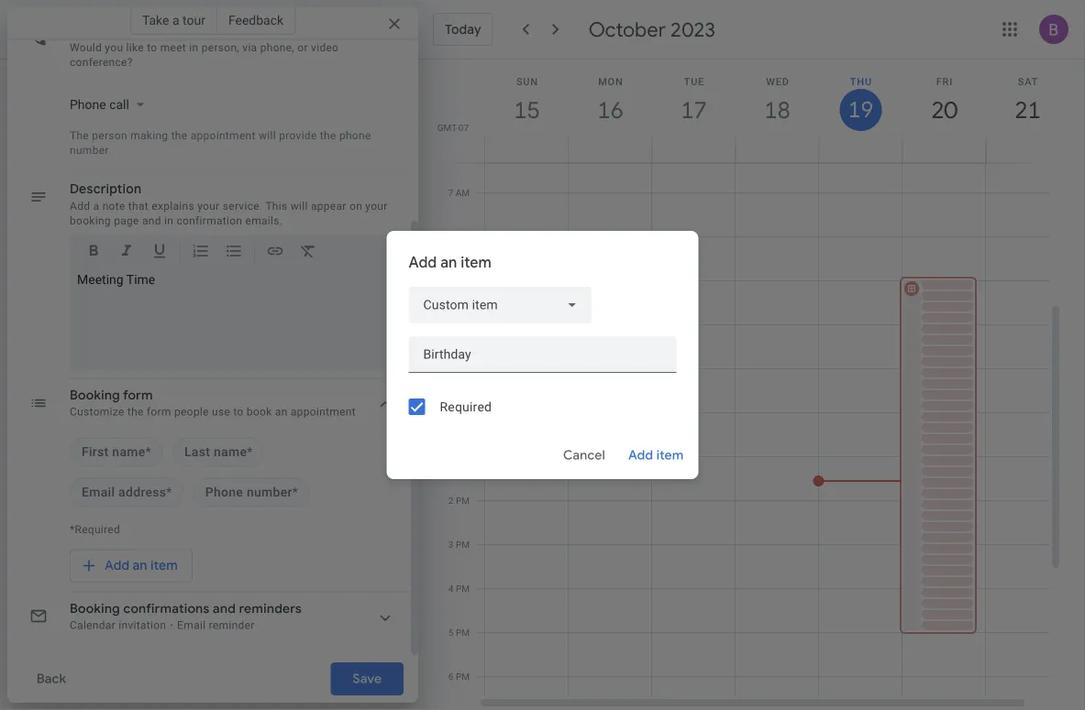 Task type: describe. For each thing, give the bounding box(es) containing it.
add item
[[628, 448, 684, 464]]

list item containing first name
[[70, 438, 163, 468]]

take
[[142, 12, 169, 28]]

pm for 6 pm
[[456, 672, 470, 683]]

would
[[70, 42, 102, 55]]

gmt-07
[[437, 122, 469, 133]]

person,
[[202, 42, 239, 55]]

meet
[[160, 42, 186, 55]]

booking
[[70, 215, 111, 227]]

october 2023
[[589, 17, 715, 42]]

7
[[448, 188, 453, 199]]

gmt-
[[437, 122, 458, 133]]

back button
[[22, 663, 81, 696]]

2023
[[671, 17, 715, 42]]

phone number *
[[205, 486, 298, 501]]

2 pm
[[448, 496, 470, 507]]

5 column header from the left
[[818, 60, 903, 163]]

8 am
[[448, 232, 470, 243]]

6
[[448, 672, 454, 683]]

booking
[[70, 388, 120, 405]]

am for 9 am
[[456, 276, 470, 287]]

customize
[[70, 406, 124, 419]]

conference?
[[70, 56, 133, 69]]

am for 8 am
[[456, 232, 470, 243]]

feedback button
[[217, 6, 295, 35]]

grid containing gmt-07
[[426, 60, 1070, 711]]

take a tour button
[[130, 6, 217, 35]]

1 column header from the left
[[484, 60, 569, 163]]

add inside button
[[105, 559, 129, 575]]

person
[[92, 129, 127, 142]]

* for first name
[[145, 445, 151, 460]]

7 am
[[448, 188, 470, 199]]

last name *
[[184, 445, 253, 460]]

remove formatting image
[[299, 242, 317, 264]]

10 am
[[443, 320, 470, 331]]

last
[[184, 445, 210, 460]]

list item containing email address
[[70, 479, 184, 508]]

appointment inside "the person making the appointment will provide the phone number"
[[191, 129, 256, 142]]

pm for 2 pm
[[456, 496, 470, 507]]

* for last name
[[247, 445, 253, 460]]

note
[[102, 200, 125, 213]]

to inside booking form customize the form people use to book an appointment
[[233, 406, 244, 419]]

service.
[[223, 200, 263, 213]]

would you like to meet in person, via phone, or video conference?
[[70, 42, 339, 69]]

that
[[128, 200, 149, 213]]

first
[[82, 445, 109, 460]]

appointment inside booking form customize the form people use to book an appointment
[[291, 406, 356, 419]]

name for last name
[[214, 445, 247, 460]]

meeting
[[77, 272, 123, 288]]

pm for 5 pm
[[456, 628, 470, 639]]

on
[[349, 200, 362, 213]]

emails.
[[245, 215, 283, 227]]

add an item inside button
[[105, 559, 178, 575]]

october
[[589, 17, 666, 42]]

4 pm
[[448, 584, 470, 595]]

add inside button
[[628, 448, 653, 464]]

cancel
[[563, 448, 605, 464]]

name for first name
[[112, 445, 145, 460]]

today button
[[433, 13, 493, 46]]

9
[[448, 276, 453, 287]]

am for 7 am
[[456, 188, 470, 199]]

making
[[130, 129, 168, 142]]

page
[[114, 215, 139, 227]]

this
[[265, 200, 288, 213]]

a inside description add a note that explains your service. this will appear on your booking page and in confirmation emails.
[[93, 200, 99, 213]]

2
[[448, 496, 454, 507]]

in inside would you like to meet in person, via phone, or video conference?
[[189, 42, 199, 55]]

back
[[37, 671, 66, 688]]

and
[[142, 215, 161, 227]]

insert link image
[[266, 242, 284, 264]]

to inside would you like to meet in person, via phone, or video conference?
[[147, 42, 157, 55]]

take a tour
[[142, 12, 205, 28]]

video
[[311, 42, 339, 55]]

phone,
[[260, 42, 294, 55]]

the for form
[[127, 406, 144, 419]]

an inside button
[[133, 559, 147, 575]]

7 column header from the left
[[985, 60, 1070, 163]]

an inside dialog
[[440, 254, 457, 272]]

list item containing phone number
[[193, 479, 310, 508]]

use
[[212, 406, 230, 419]]

email
[[82, 486, 115, 501]]

or
[[297, 42, 308, 55]]

time
[[126, 272, 155, 288]]

none field inside add an item dialog
[[409, 287, 592, 324]]

phone
[[339, 129, 371, 142]]

2 horizontal spatial the
[[320, 129, 336, 142]]



Task type: vqa. For each thing, say whether or not it's contained in the screenshot.
the middle an
yes



Task type: locate. For each thing, give the bounding box(es) containing it.
address
[[118, 486, 166, 501]]

2 your from the left
[[365, 200, 388, 213]]

email address *
[[82, 486, 172, 501]]

4 pm from the top
[[456, 584, 470, 595]]

item down address
[[150, 559, 178, 575]]

item up 9 am
[[461, 254, 492, 272]]

you
[[105, 42, 123, 55]]

2 pm from the top
[[456, 496, 470, 507]]

item inside button
[[150, 559, 178, 575]]

1 horizontal spatial appointment
[[291, 406, 356, 419]]

an down address
[[133, 559, 147, 575]]

to right use
[[233, 406, 244, 419]]

4 column header from the left
[[735, 60, 819, 163]]

1 horizontal spatial will
[[291, 200, 308, 213]]

1 vertical spatial in
[[164, 215, 174, 227]]

pm for 4 pm
[[456, 584, 470, 595]]

1 horizontal spatial number
[[247, 486, 292, 501]]

add an item up 9
[[409, 254, 492, 272]]

formatting options toolbar
[[70, 236, 400, 275]]

a left the tour
[[172, 12, 179, 28]]

0 vertical spatial number
[[70, 144, 109, 157]]

an
[[440, 254, 457, 272], [275, 406, 288, 419], [133, 559, 147, 575]]

0 horizontal spatial your
[[197, 200, 220, 213]]

provide
[[279, 129, 317, 142]]

pm
[[456, 408, 470, 419], [456, 496, 470, 507], [456, 540, 470, 551], [456, 584, 470, 595], [456, 628, 470, 639], [456, 672, 470, 683]]

bulleted list image
[[225, 242, 243, 264]]

0 vertical spatial add an item
[[409, 254, 492, 272]]

the for person
[[171, 129, 188, 142]]

am for 10 am
[[456, 320, 470, 331]]

pm for 12 pm
[[456, 408, 470, 419]]

1 vertical spatial a
[[93, 200, 99, 213]]

add an item button
[[70, 550, 192, 583]]

tour
[[183, 12, 205, 28]]

booking form customize the form people use to book an appointment
[[70, 388, 356, 419]]

0 vertical spatial in
[[189, 42, 199, 55]]

1 horizontal spatial your
[[365, 200, 388, 213]]

1 horizontal spatial the
[[171, 129, 188, 142]]

am
[[456, 188, 470, 199], [456, 232, 470, 243], [456, 276, 470, 287], [456, 320, 470, 331], [456, 364, 470, 375]]

explains
[[152, 200, 194, 213]]

list item down last name *
[[193, 479, 310, 508]]

5 pm
[[448, 628, 470, 639]]

add an item inside dialog
[[409, 254, 492, 272]]

book
[[247, 406, 272, 419]]

pm right 4
[[456, 584, 470, 595]]

* right phone
[[292, 486, 298, 501]]

a
[[172, 12, 179, 28], [93, 200, 99, 213]]

2 column header from the left
[[568, 60, 652, 163]]

in right meet
[[189, 42, 199, 55]]

6 pm from the top
[[456, 672, 470, 683]]

0 horizontal spatial in
[[164, 215, 174, 227]]

the
[[70, 129, 89, 142]]

appointment right book
[[291, 406, 356, 419]]

0 horizontal spatial name
[[112, 445, 145, 460]]

the person making the appointment will provide the phone number
[[70, 129, 371, 157]]

1 am from the top
[[456, 188, 470, 199]]

pm for 3 pm
[[456, 540, 470, 551]]

0 horizontal spatial the
[[127, 406, 144, 419]]

your
[[197, 200, 220, 213], [365, 200, 388, 213]]

will
[[259, 129, 276, 142], [291, 200, 308, 213]]

pm right 5
[[456, 628, 470, 639]]

via
[[242, 42, 257, 55]]

2 name from the left
[[214, 445, 247, 460]]

0 horizontal spatial number
[[70, 144, 109, 157]]

1 vertical spatial add an item
[[105, 559, 178, 575]]

list item up email address *
[[70, 438, 163, 468]]

10
[[443, 320, 453, 331]]

0 horizontal spatial appointment
[[191, 129, 256, 142]]

1 vertical spatial will
[[291, 200, 308, 213]]

pm right 2
[[456, 496, 470, 507]]

*
[[145, 445, 151, 460], [247, 445, 253, 460], [166, 486, 172, 501], [292, 486, 298, 501]]

am right '8'
[[456, 232, 470, 243]]

11 am
[[443, 364, 470, 375]]

number down "the"
[[70, 144, 109, 157]]

today
[[445, 21, 481, 38]]

6 column header from the left
[[902, 60, 986, 163]]

3 pm from the top
[[456, 540, 470, 551]]

an right book
[[275, 406, 288, 419]]

3 column header from the left
[[651, 60, 736, 163]]

1 horizontal spatial add an item
[[409, 254, 492, 272]]

people
[[174, 406, 209, 419]]

form
[[123, 388, 153, 405], [147, 406, 171, 419]]

0 vertical spatial appointment
[[191, 129, 256, 142]]

bold image
[[84, 242, 103, 264]]

* for email address
[[166, 486, 172, 501]]

3 pm
[[448, 540, 470, 551]]

column header
[[484, 60, 569, 163], [568, 60, 652, 163], [651, 60, 736, 163], [735, 60, 819, 163], [818, 60, 903, 163], [902, 60, 986, 163], [985, 60, 1070, 163]]

0 vertical spatial will
[[259, 129, 276, 142]]

item inside button
[[656, 448, 684, 464]]

2 horizontal spatial item
[[656, 448, 684, 464]]

name right first
[[112, 445, 145, 460]]

3 am from the top
[[456, 276, 470, 287]]

9 am
[[448, 276, 470, 287]]

1 vertical spatial an
[[275, 406, 288, 419]]

11
[[443, 364, 453, 375]]

your up confirmation
[[197, 200, 220, 213]]

1 vertical spatial number
[[247, 486, 292, 501]]

2 vertical spatial an
[[133, 559, 147, 575]]

description add a note that explains your service. this will appear on your booking page and in confirmation emails.
[[70, 182, 388, 227]]

the left phone
[[320, 129, 336, 142]]

will inside "the person making the appointment will provide the phone number"
[[259, 129, 276, 142]]

in down explains
[[164, 215, 174, 227]]

am right "11"
[[456, 364, 470, 375]]

a up booking
[[93, 200, 99, 213]]

4 am from the top
[[456, 320, 470, 331]]

1 vertical spatial item
[[656, 448, 684, 464]]

0 horizontal spatial an
[[133, 559, 147, 575]]

feedback
[[228, 12, 284, 28]]

12 pm
[[443, 408, 470, 419]]

will right this
[[291, 200, 308, 213]]

1 horizontal spatial to
[[233, 406, 244, 419]]

1 name from the left
[[112, 445, 145, 460]]

number
[[70, 144, 109, 157], [247, 486, 292, 501]]

form right booking
[[123, 388, 153, 405]]

number inside "the person making the appointment will provide the phone number"
[[70, 144, 109, 157]]

1 vertical spatial form
[[147, 406, 171, 419]]

1 pm from the top
[[456, 408, 470, 419]]

* up address
[[145, 445, 151, 460]]

0 vertical spatial form
[[123, 388, 153, 405]]

1 vertical spatial to
[[233, 406, 244, 419]]

name
[[112, 445, 145, 460], [214, 445, 247, 460]]

0 vertical spatial a
[[172, 12, 179, 28]]

0 horizontal spatial a
[[93, 200, 99, 213]]

1 vertical spatial appointment
[[291, 406, 356, 419]]

item
[[461, 254, 492, 272], [656, 448, 684, 464], [150, 559, 178, 575]]

12
[[443, 408, 454, 419]]

pm right 12
[[456, 408, 470, 419]]

number right phone
[[247, 486, 292, 501]]

numbered list image
[[192, 242, 210, 264]]

4
[[448, 584, 454, 595]]

0 horizontal spatial will
[[259, 129, 276, 142]]

am right 9
[[456, 276, 470, 287]]

1 horizontal spatial item
[[461, 254, 492, 272]]

italic image
[[117, 242, 136, 264]]

will left provide
[[259, 129, 276, 142]]

None field
[[409, 287, 592, 324]]

*required
[[70, 524, 120, 537]]

the
[[171, 129, 188, 142], [320, 129, 336, 142], [127, 406, 144, 419]]

pm right 3 on the bottom left of the page
[[456, 540, 470, 551]]

an inside booking form customize the form people use to book an appointment
[[275, 406, 288, 419]]

required
[[440, 399, 492, 415]]

am right 7
[[456, 188, 470, 199]]

your right the on
[[365, 200, 388, 213]]

8
[[448, 232, 453, 243]]

6 pm
[[448, 672, 470, 683]]

* up phone number *
[[247, 445, 253, 460]]

in inside description add a note that explains your service. this will appear on your booking page and in confirmation emails.
[[164, 215, 174, 227]]

am right 10
[[456, 320, 470, 331]]

add an item dialog
[[387, 231, 698, 480]]

1 horizontal spatial name
[[214, 445, 247, 460]]

description
[[70, 182, 141, 198]]

Description text field
[[77, 272, 393, 364]]

add
[[70, 200, 90, 213], [409, 254, 437, 272], [628, 448, 653, 464], [105, 559, 129, 575]]

first name *
[[82, 445, 151, 460]]

form left people
[[147, 406, 171, 419]]

item right cancel button
[[656, 448, 684, 464]]

0 vertical spatial to
[[147, 42, 157, 55]]

the inside booking form customize the form people use to book an appointment
[[127, 406, 144, 419]]

list item
[[70, 438, 163, 468], [172, 438, 265, 468], [70, 479, 184, 508], [193, 479, 310, 508]]

1 your from the left
[[197, 200, 220, 213]]

0 vertical spatial an
[[440, 254, 457, 272]]

2 vertical spatial item
[[150, 559, 178, 575]]

the right making
[[171, 129, 188, 142]]

07
[[458, 122, 469, 133]]

5 am from the top
[[456, 364, 470, 375]]

3
[[448, 540, 454, 551]]

0 horizontal spatial to
[[147, 42, 157, 55]]

phone
[[205, 486, 243, 501]]

will inside description add a note that explains your service. this will appear on your booking page and in confirmation emails.
[[291, 200, 308, 213]]

0 horizontal spatial item
[[150, 559, 178, 575]]

appointment
[[191, 129, 256, 142], [291, 406, 356, 419]]

underline image
[[150, 242, 169, 264]]

confirmation
[[177, 215, 242, 227]]

appointment up description add a note that explains your service. this will appear on your booking page and in confirmation emails.
[[191, 129, 256, 142]]

Custom item text field
[[409, 344, 676, 366]]

name right the last
[[214, 445, 247, 460]]

cancel button
[[555, 434, 614, 478]]

list item down use
[[172, 438, 265, 468]]

0 vertical spatial item
[[461, 254, 492, 272]]

add an item down *required
[[105, 559, 178, 575]]

1 horizontal spatial a
[[172, 12, 179, 28]]

* left phone
[[166, 486, 172, 501]]

1 horizontal spatial in
[[189, 42, 199, 55]]

a inside button
[[172, 12, 179, 28]]

add inside description add a note that explains your service. this will appear on your booking page and in confirmation emails.
[[70, 200, 90, 213]]

0 horizontal spatial add an item
[[105, 559, 178, 575]]

1 horizontal spatial an
[[275, 406, 288, 419]]

2 horizontal spatial an
[[440, 254, 457, 272]]

in
[[189, 42, 199, 55], [164, 215, 174, 227]]

to right like
[[147, 42, 157, 55]]

an up 9
[[440, 254, 457, 272]]

appear
[[311, 200, 346, 213]]

list item containing last name
[[172, 438, 265, 468]]

pm right 6 at the left of page
[[456, 672, 470, 683]]

* for phone number
[[292, 486, 298, 501]]

2 am from the top
[[456, 232, 470, 243]]

add item button
[[621, 434, 691, 478]]

list item down first name *
[[70, 479, 184, 508]]

grid
[[426, 60, 1070, 711]]

like
[[126, 42, 144, 55]]

meeting time
[[77, 272, 155, 288]]

the right customize
[[127, 406, 144, 419]]

am for 11 am
[[456, 364, 470, 375]]

5
[[448, 628, 454, 639]]

5 pm from the top
[[456, 628, 470, 639]]



